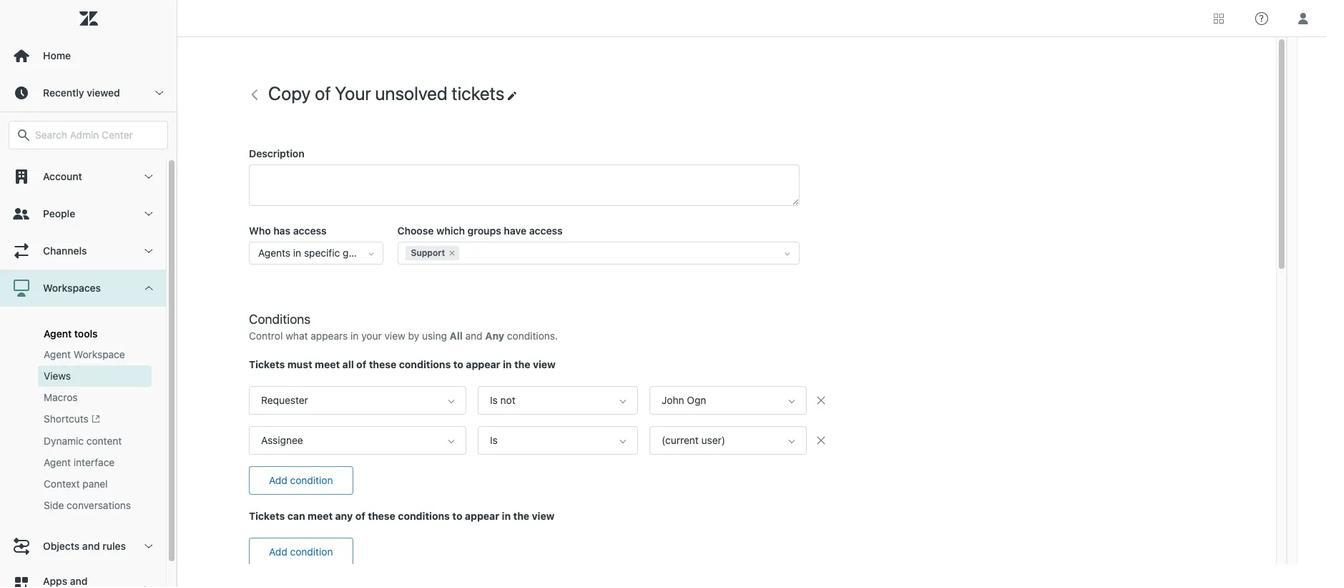 Task type: describe. For each thing, give the bounding box(es) containing it.
Search Admin Center field
[[35, 129, 159, 142]]

agent tools
[[44, 328, 98, 340]]

help image
[[1256, 12, 1269, 25]]

rules
[[103, 540, 126, 553]]

panel
[[83, 478, 108, 490]]

objects and rules
[[43, 540, 126, 553]]

macros
[[44, 391, 78, 404]]

dynamic content link
[[38, 431, 152, 452]]

content
[[86, 435, 122, 447]]

workspaces button
[[0, 270, 166, 307]]

recently
[[43, 87, 84, 99]]

account button
[[0, 158, 166, 195]]

agent workspace
[[44, 348, 125, 361]]

side
[[44, 500, 64, 512]]

agent interface element
[[44, 456, 115, 470]]

agent for agent tools
[[44, 328, 72, 340]]

and
[[82, 540, 100, 553]]

home
[[43, 49, 71, 62]]

views link
[[38, 366, 152, 387]]

macros element
[[44, 391, 78, 405]]

dynamic
[[44, 435, 84, 447]]

agent for agent workspace
[[44, 348, 71, 361]]

interface
[[74, 457, 115, 469]]

macros link
[[38, 387, 152, 409]]

user menu image
[[1294, 9, 1313, 28]]

tree item inside tree
[[0, 270, 166, 528]]

context panel element
[[44, 478, 108, 492]]



Task type: locate. For each thing, give the bounding box(es) containing it.
dynamic content
[[44, 435, 122, 447]]

home button
[[0, 37, 177, 74]]

2 agent from the top
[[44, 348, 71, 361]]

side conversations
[[44, 500, 131, 512]]

1 agent from the top
[[44, 328, 72, 340]]

none search field inside primary element
[[1, 121, 175, 150]]

workspace
[[74, 348, 125, 361]]

2 vertical spatial agent
[[44, 457, 71, 469]]

primary element
[[0, 0, 177, 587]]

workspaces group
[[0, 307, 166, 528]]

tree containing account
[[0, 158, 177, 587]]

side conversations element
[[44, 499, 131, 513]]

shortcuts
[[44, 413, 89, 425]]

agent interface
[[44, 457, 115, 469]]

objects and rules button
[[0, 528, 166, 566]]

context panel
[[44, 478, 108, 490]]

None search field
[[1, 121, 175, 150]]

views
[[44, 370, 71, 382]]

account
[[43, 170, 82, 182]]

agent workspace element
[[44, 348, 125, 362]]

agent up context
[[44, 457, 71, 469]]

context panel link
[[38, 474, 152, 495]]

people button
[[0, 195, 166, 233]]

tree item
[[0, 270, 166, 528]]

recently viewed button
[[0, 74, 177, 112]]

tree inside primary element
[[0, 158, 177, 587]]

agent up views
[[44, 348, 71, 361]]

shortcuts element
[[44, 412, 100, 427]]

workspaces
[[43, 282, 101, 294]]

agent tools element
[[44, 328, 98, 340]]

agent
[[44, 328, 72, 340], [44, 348, 71, 361], [44, 457, 71, 469]]

views element
[[44, 369, 71, 384]]

agent left tools
[[44, 328, 72, 340]]

viewed
[[87, 87, 120, 99]]

people
[[43, 208, 75, 220]]

tree item containing workspaces
[[0, 270, 166, 528]]

shortcuts link
[[38, 409, 152, 431]]

tree
[[0, 158, 177, 587]]

context
[[44, 478, 80, 490]]

dynamic content element
[[44, 435, 122, 449]]

channels
[[43, 245, 87, 257]]

recently viewed
[[43, 87, 120, 99]]

agent inside the agent workspace element
[[44, 348, 71, 361]]

3 agent from the top
[[44, 457, 71, 469]]

agent workspace link
[[38, 344, 152, 366]]

zendesk products image
[[1214, 13, 1224, 23]]

channels button
[[0, 233, 166, 270]]

0 vertical spatial agent
[[44, 328, 72, 340]]

agent for agent interface
[[44, 457, 71, 469]]

agent inside agent interface element
[[44, 457, 71, 469]]

side conversations link
[[38, 495, 152, 517]]

conversations
[[67, 500, 131, 512]]

1 vertical spatial agent
[[44, 348, 71, 361]]

objects
[[43, 540, 80, 553]]

tools
[[74, 328, 98, 340]]

agent interface link
[[38, 452, 152, 474]]



Task type: vqa. For each thing, say whether or not it's contained in the screenshot.
"Shortcuts" element
yes



